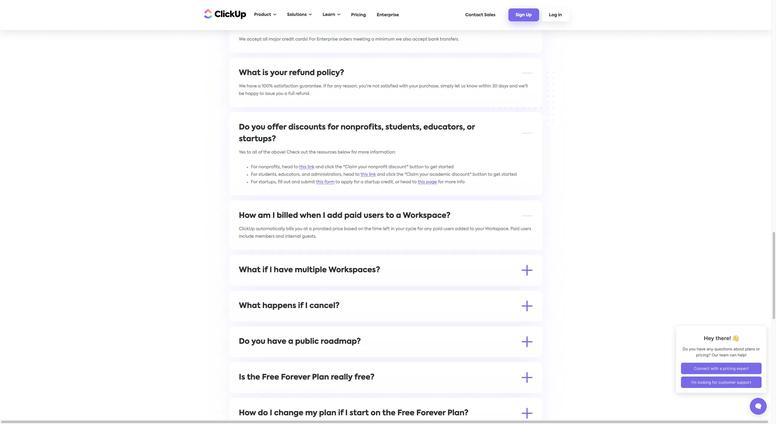 Task type: describe. For each thing, give the bounding box(es) containing it.
all for accept
[[263, 37, 268, 41]]

multiple
[[295, 267, 327, 274]]

do!
[[267, 353, 273, 357]]

what for what happens if i cancel?
[[239, 303, 261, 310]]

can
[[283, 353, 291, 357]]

us
[[462, 84, 466, 88]]

how for how do i change my plan if i start on the free forever plan?
[[239, 410, 257, 418]]

offer
[[268, 124, 287, 131]]

or inside do you offer discounts for nonprofits, students, educators, or startups?
[[468, 124, 476, 131]]

.
[[314, 353, 315, 357]]

for right the below
[[352, 150, 358, 155]]

0 vertical spatial button
[[410, 165, 424, 169]]

1 vertical spatial button
[[473, 173, 488, 177]]

workspace,
[[271, 282, 295, 286]]

pricing link
[[349, 10, 369, 20]]

payment
[[263, 22, 299, 30]]

educators, inside do you offer discounts for nonprofits, students, educators, or startups?
[[424, 124, 466, 131]]

free
[[253, 317, 261, 322]]

of inside for sure! this is so much more than a trial. the free forever plan offers an unmatched level of functionality compared to other "freemium" apps. we do this by making money on our paid plans.
[[426, 389, 430, 393]]

of inside the you're free to cancel at anytime! when you do, your current plan will last until the end of your billing cycle, unless you choose to downgrade immediately.
[[417, 317, 421, 322]]

learn button
[[320, 9, 344, 21]]

you up certainly
[[252, 339, 266, 346]]

0 horizontal spatial "claim
[[344, 165, 358, 169]]

0 vertical spatial forever
[[281, 374, 311, 382]]

information:
[[371, 150, 396, 155]]

find
[[292, 353, 300, 357]]

per
[[263, 282, 270, 286]]

2 vertical spatial have
[[268, 339, 287, 346]]

each
[[316, 282, 326, 286]]

to inside we have a 100% satisfaction guarantee. if for any reason, you're not satisfied with your purchase, simply let us know within 30 days and we'll be happy to issue you a full refund.
[[260, 92, 265, 96]]

you inside we have a 100% satisfaction guarantee. if for any reason, you're not satisfied with your purchase, simply let us know within 30 days and we'll be happy to issue you a full refund.
[[276, 92, 284, 96]]

2 horizontal spatial more
[[446, 180, 457, 184]]

any inside clickup automatically bills you at a prorated price based on the time left in your cycle for any paid users added to your workspace. paid users include members and internal guests.
[[425, 227, 433, 231]]

for for students,
[[251, 173, 258, 177]]

1 vertical spatial have
[[274, 267, 293, 274]]

0 vertical spatial get
[[431, 165, 438, 169]]

administrators,
[[311, 173, 343, 177]]

plans.
[[337, 397, 349, 401]]

let
[[455, 84, 461, 88]]

i right am
[[273, 212, 275, 220]]

startups,
[[259, 180, 277, 184]]

your left cycle
[[396, 227, 405, 231]]

individual
[[376, 282, 396, 286]]

is the free forever plan really free?
[[239, 374, 375, 382]]

at for billed
[[304, 227, 309, 231]]

1 vertical spatial link
[[370, 173, 376, 177]]

your right do,
[[337, 317, 346, 322]]

you inside clickup automatically bills you at a prorated price based on the time left in your cycle for any paid users added to your workspace. paid users include members and internal guests.
[[295, 227, 303, 231]]

trial.
[[316, 389, 325, 393]]

this left page
[[418, 180, 426, 184]]

it
[[301, 353, 304, 357]]

unmatched
[[390, 389, 415, 393]]

billing
[[432, 317, 444, 322]]

the
[[326, 389, 333, 393]]

orders
[[339, 37, 352, 41]]

cancel?
[[310, 303, 340, 310]]

the inside clickup automatically bills you at a prorated price based on the time left in your cycle for any paid users added to your workspace. paid users include members and internal guests.
[[365, 227, 372, 231]]

0 horizontal spatial discount"
[[389, 165, 409, 169]]

your up this page link
[[420, 173, 429, 177]]

requires
[[352, 282, 368, 286]]

certainly
[[247, 353, 265, 357]]

and inside clickup automatically bills you at a prorated price based on the time left in your cycle for any paid users added to your workspace. paid users include members and internal guests.
[[276, 235, 284, 239]]

0 vertical spatial out
[[301, 150, 308, 155]]

this up "submit"
[[300, 165, 307, 169]]

for for nonprofits,
[[251, 165, 258, 169]]

any inside we have a 100% satisfaction guarantee. if for any reason, you're not satisfied with your purchase, simply let us know within 30 days and we'll be happy to issue you a full refund.
[[335, 84, 342, 88]]

major
[[269, 37, 281, 41]]

added
[[456, 227, 469, 231]]

credit
[[282, 37, 295, 41]]

we accept all major credit cards! for enterprise orders meeting a minimum we also accept bank transfers.
[[239, 37, 460, 41]]

up
[[527, 13, 532, 17]]

1 vertical spatial "claim
[[405, 173, 419, 177]]

0 horizontal spatial out
[[284, 180, 291, 184]]

to inside clickup automatically bills you at a prorated price based on the time left in your cycle for any paid users added to your workspace. paid users include members and internal guests.
[[470, 227, 475, 231]]

downgrade
[[502, 317, 526, 322]]

your left billing
[[422, 317, 431, 322]]

page
[[427, 180, 438, 184]]

1 vertical spatial educators,
[[279, 173, 301, 177]]

what for what if i have multiple workspaces?
[[239, 267, 261, 274]]

so
[[271, 389, 275, 393]]

an inside for sure! this is so much more than a trial. the free forever plan offers an unmatched level of functionality compared to other "freemium" apps. we do this by making money on our paid plans.
[[384, 389, 389, 393]]

cycle,
[[445, 317, 457, 322]]

2 accept from the left
[[413, 37, 428, 41]]

your inside we have a 100% satisfaction guarantee. if for any reason, you're not satisfied with your purchase, simply let us know within 30 days and we'll be happy to issue you a full refund.
[[410, 84, 419, 88]]

upgrade.
[[397, 282, 416, 286]]

we have a 100% satisfaction guarantee. if for any reason, you're not satisfied with your purchase, simply let us know within 30 days and we'll be happy to issue you a full refund.
[[239, 84, 529, 96]]

a right the meeting at left top
[[372, 37, 375, 41]]

we inside for sure! this is so much more than a trial. the free forever plan offers an unmatched level of functionality compared to other "freemium" apps. we do this by making money on our paid plans.
[[252, 397, 258, 401]]

0 horizontal spatial head
[[282, 165, 293, 169]]

on inside for sure! this is so much more than a trial. the free forever plan offers an unmatched level of functionality compared to other "freemium" apps. we do this by making money on our paid plans.
[[312, 397, 318, 401]]

immediately.
[[239, 325, 266, 329]]

academic
[[430, 173, 451, 177]]

here
[[305, 353, 314, 357]]

this up for startups, fill out and submit this form to apply for a startup credit, or head to this page for more info
[[361, 173, 369, 177]]

what payment methods do you accept?
[[239, 22, 396, 30]]

0 horizontal spatial or
[[396, 180, 400, 184]]

free for much
[[334, 389, 343, 393]]

i up "workspace,"
[[270, 267, 272, 274]]

what if i have multiple workspaces?
[[239, 267, 381, 274]]

current
[[347, 317, 362, 322]]

0 vertical spatial if
[[263, 267, 268, 274]]

public
[[296, 339, 319, 346]]

0 vertical spatial free
[[262, 374, 280, 382]]

0 horizontal spatial of
[[259, 150, 263, 155]]

100%
[[262, 84, 273, 88]]

0 horizontal spatial started
[[439, 165, 454, 169]]

refund
[[289, 69, 315, 77]]

2 horizontal spatial head
[[401, 180, 412, 184]]

startups?
[[239, 136, 276, 143]]

1 horizontal spatial users
[[444, 227, 455, 231]]

cycle
[[406, 227, 417, 231]]

0 horizontal spatial users
[[364, 212, 385, 220]]

product button
[[251, 9, 280, 21]]

sure!
[[247, 389, 257, 393]]

days
[[499, 84, 509, 88]]

you down "pricing" link
[[349, 22, 363, 30]]

contact sales button
[[463, 10, 499, 20]]

pricing
[[352, 13, 366, 17]]

0 vertical spatial enterprise
[[377, 13, 399, 17]]

for right apply
[[354, 180, 360, 184]]

also
[[404, 37, 412, 41]]

bills
[[287, 227, 294, 231]]

you right unless
[[472, 317, 479, 322]]

when
[[300, 212, 322, 220]]

your left "nonprofit"
[[359, 165, 368, 169]]

log in link
[[542, 8, 570, 21]]

enterprise link
[[374, 10, 402, 20]]

for startups, fill out and submit this form to apply for a startup credit, or head to this page for more info
[[251, 180, 465, 184]]

1 vertical spatial enterprise
[[317, 37, 338, 41]]

this page link
[[418, 180, 438, 184]]

i left start
[[346, 410, 348, 418]]

really
[[331, 374, 353, 382]]

much
[[276, 389, 288, 393]]

0 vertical spatial plan
[[313, 374, 330, 382]]

2 horizontal spatial users
[[521, 227, 532, 231]]

is for your
[[263, 69, 269, 77]]

for inside clickup automatically bills you at a prorated price based on the time left in your cycle for any paid users added to your workspace. paid users include members and internal guests.
[[418, 227, 424, 231]]

on for based
[[359, 227, 364, 231]]

do for do you have a public roadmap?
[[239, 339, 250, 346]]

for inside we have a 100% satisfaction guarantee. if for any reason, you're not satisfied with your purchase, simply let us know within 30 days and we'll be happy to issue you a full refund.
[[328, 84, 333, 88]]

here link
[[305, 353, 314, 357]]

we for we accept all major credit cards! for enterprise orders meeting a minimum we also accept bank transfers.
[[239, 37, 246, 41]]

is
[[239, 374, 246, 382]]

1 horizontal spatial more
[[359, 150, 370, 155]]

0 vertical spatial in
[[559, 13, 563, 17]]

left
[[383, 227, 390, 231]]

in inside clickup automatically bills you at a prorated price based on the time left in your cycle for any paid users added to your workspace. paid users include members and internal guests.
[[391, 227, 395, 231]]

workspace
[[327, 282, 351, 286]]

for nonprofits, head to this link and click the "claim your nonprofit discount" button to get started
[[251, 165, 454, 169]]

other
[[487, 389, 499, 393]]

all for to
[[253, 150, 258, 155]]

anytime!
[[289, 317, 307, 322]]

0 horizontal spatial nonprofits,
[[259, 165, 281, 169]]

our
[[319, 397, 325, 401]]

when
[[308, 317, 320, 322]]

simply
[[441, 84, 454, 88]]

1 accept from the left
[[247, 37, 262, 41]]

"freemium"
[[500, 389, 523, 393]]

reason,
[[343, 84, 358, 88]]

for inside do you offer discounts for nonprofits, students, educators, or startups?
[[328, 124, 339, 131]]

payment is per workspace, meaning each workspace requires an individual upgrade.
[[239, 282, 416, 286]]

is inside for sure! this is so much more than a trial. the free forever plan offers an unmatched level of functionality compared to other "freemium" apps. we do this by making money on our paid plans.
[[267, 389, 270, 393]]

how for how am i billed when i add paid users to a workspace?
[[239, 212, 257, 220]]

we for we have a 100% satisfaction guarantee. if for any reason, you're not satisfied with your purchase, simply let us know within 30 days and we'll be happy to issue you a full refund.
[[239, 84, 246, 88]]

guests.
[[303, 235, 317, 239]]

0 horizontal spatial plan
[[320, 410, 337, 418]]

paid inside clickup automatically bills you at a prorated price based on the time left in your cycle for any paid users added to your workspace. paid users include members and internal guests.
[[434, 227, 443, 231]]

cancel
[[268, 317, 282, 322]]

minimum
[[376, 37, 395, 41]]

i up the when
[[306, 303, 308, 310]]



Task type: vqa. For each thing, say whether or not it's contained in the screenshot.
them
no



Task type: locate. For each thing, give the bounding box(es) containing it.
0 vertical spatial is
[[263, 69, 269, 77]]

0 horizontal spatial more
[[289, 389, 300, 393]]

how am i billed when i add paid users to a workspace?
[[239, 212, 451, 220]]

0 horizontal spatial free
[[262, 374, 280, 382]]

your up satisfaction
[[271, 69, 288, 77]]

plan inside for sure! this is so much more than a trial. the free forever plan offers an unmatched level of functionality compared to other "freemium" apps. we do this by making money on our paid plans.
[[361, 389, 370, 393]]

happy
[[246, 92, 259, 96]]

2 what from the top
[[239, 69, 261, 77]]

this left by
[[266, 397, 273, 401]]

solutions button
[[284, 9, 315, 21]]

0 horizontal spatial an
[[369, 282, 375, 286]]

more up making
[[289, 389, 300, 393]]

this link link up "submit"
[[300, 165, 315, 169]]

free
[[262, 374, 280, 382], [334, 389, 343, 393], [398, 410, 415, 418]]

0 horizontal spatial paid
[[326, 397, 336, 401]]

"claim up this page link
[[405, 173, 419, 177]]

your
[[271, 69, 288, 77], [410, 84, 419, 88], [359, 165, 368, 169], [420, 173, 429, 177], [396, 227, 405, 231], [476, 227, 485, 231], [337, 317, 346, 322], [422, 317, 431, 322]]

2 vertical spatial free
[[398, 410, 415, 418]]

sign
[[516, 13, 525, 17]]

at right cancel
[[283, 317, 288, 322]]

nonprofits,
[[341, 124, 384, 131], [259, 165, 281, 169]]

will
[[374, 317, 380, 322]]

1 horizontal spatial any
[[425, 227, 433, 231]]

1 horizontal spatial discount"
[[452, 173, 472, 177]]

1 vertical spatial do
[[259, 397, 265, 401]]

for up resources
[[328, 124, 339, 131]]

0 vertical spatial link
[[308, 165, 315, 169]]

how up "clickup"
[[239, 212, 257, 220]]

forever inside for sure! this is so much more than a trial. the free forever plan offers an unmatched level of functionality compared to other "freemium" apps. we do this by making money on our paid plans.
[[344, 389, 360, 393]]

compared
[[459, 389, 481, 393]]

free for plan
[[398, 410, 415, 418]]

we
[[396, 37, 402, 41]]

1 horizontal spatial get
[[494, 173, 501, 177]]

start
[[350, 410, 369, 418]]

on right start
[[371, 410, 381, 418]]

forever down level
[[417, 410, 446, 418]]

we
[[239, 37, 246, 41], [239, 84, 246, 88], [239, 353, 246, 357], [252, 397, 258, 401]]

1 horizontal spatial link
[[370, 173, 376, 177]]

solutions
[[287, 13, 307, 17]]

0 horizontal spatial students,
[[259, 173, 278, 177]]

1 horizontal spatial in
[[559, 13, 563, 17]]

2 how from the top
[[239, 410, 257, 418]]

1 horizontal spatial an
[[384, 389, 389, 393]]

1 what from the top
[[239, 22, 261, 30]]

if down plans.
[[339, 410, 344, 418]]

prorated
[[313, 227, 332, 231]]

based
[[345, 227, 358, 231]]

is up 100%
[[263, 69, 269, 77]]

plan inside the you're free to cancel at anytime! when you do, your current plan will last until the end of your billing cycle, unless you choose to downgrade immediately.
[[363, 317, 373, 322]]

0 vertical spatial started
[[439, 165, 454, 169]]

cards!
[[296, 37, 309, 41]]

for for startups,
[[251, 180, 258, 184]]

contact sales
[[466, 13, 496, 17]]

if up "anytime!"
[[299, 303, 304, 310]]

on left our
[[312, 397, 318, 401]]

internal
[[285, 235, 301, 239]]

"claim up apply
[[344, 165, 358, 169]]

fill
[[278, 180, 283, 184]]

discount" up info
[[452, 173, 472, 177]]

1 horizontal spatial started
[[502, 173, 518, 177]]

we'll
[[519, 84, 529, 88]]

have up the we certainly do! you can find it here .
[[268, 339, 287, 346]]

0 vertical spatial educators,
[[424, 124, 466, 131]]

free?
[[355, 374, 375, 382]]

what happens if i cancel?
[[239, 303, 340, 310]]

sign up
[[516, 13, 532, 17]]

product
[[254, 13, 271, 17]]

accept left major
[[247, 37, 262, 41]]

a up clickup automatically bills you at a prorated price based on the time left in your cycle for any paid users added to your workspace. paid users include members and internal guests.
[[397, 212, 402, 220]]

workspace?
[[403, 212, 451, 220]]

1 vertical spatial click
[[387, 173, 396, 177]]

purchase,
[[420, 84, 440, 88]]

this inside for sure! this is so much more than a trial. the free forever plan offers an unmatched level of functionality compared to other "freemium" apps. we do this by making money on our paid plans.
[[266, 397, 273, 401]]

1 horizontal spatial students,
[[386, 124, 422, 131]]

do up startups?
[[239, 124, 250, 131]]

0 vertical spatial "claim
[[344, 165, 358, 169]]

click up credit,
[[387, 173, 396, 177]]

paid inside for sure! this is so much more than a trial. the free forever plan offers an unmatched level of functionality compared to other "freemium" apps. we do this by making money on our paid plans.
[[326, 397, 336, 401]]

link up startup at the top
[[370, 173, 376, 177]]

how
[[239, 212, 257, 220], [239, 410, 257, 418]]

0 vertical spatial of
[[259, 150, 263, 155]]

1 vertical spatial this link link
[[361, 173, 376, 177]]

workspace.
[[486, 227, 510, 231]]

1 horizontal spatial button
[[473, 173, 488, 177]]

1 horizontal spatial educators,
[[424, 124, 466, 131]]

meeting
[[354, 37, 371, 41]]

4 what from the top
[[239, 303, 261, 310]]

is left so
[[267, 389, 270, 393]]

0 vertical spatial have
[[247, 84, 257, 88]]

any left reason,
[[335, 84, 342, 88]]

free down unmatched
[[398, 410, 415, 418]]

plan down our
[[320, 410, 337, 418]]

1 vertical spatial all
[[253, 150, 258, 155]]

more inside for sure! this is so much more than a trial. the free forever plan offers an unmatched level of functionality compared to other "freemium" apps. we do this by making money on our paid plans.
[[289, 389, 300, 393]]

of down startups?
[[259, 150, 263, 155]]

choose
[[480, 317, 495, 322]]

apps.
[[239, 397, 251, 401]]

clickup automatically bills you at a prorated price based on the time left in your cycle for any paid users added to your workspace. paid users include members and internal guests.
[[239, 227, 532, 239]]

1 vertical spatial of
[[417, 317, 421, 322]]

0 vertical spatial do
[[337, 22, 347, 30]]

1 horizontal spatial on
[[359, 227, 364, 231]]

i left change
[[270, 410, 273, 418]]

refund.
[[296, 92, 311, 96]]

clickup image
[[203, 8, 247, 19]]

1 horizontal spatial enterprise
[[377, 13, 399, 17]]

1 horizontal spatial plan
[[361, 389, 370, 393]]

policy?
[[317, 69, 345, 77]]

30
[[493, 84, 498, 88]]

do you have a public roadmap?
[[239, 339, 361, 346]]

know
[[467, 84, 478, 88]]

get
[[431, 165, 438, 169], [494, 173, 501, 177]]

in right left
[[391, 227, 395, 231]]

link up "submit"
[[308, 165, 315, 169]]

0 horizontal spatial enterprise
[[317, 37, 338, 41]]

1 horizontal spatial at
[[304, 227, 309, 231]]

we for we certainly do! you can find it here .
[[239, 353, 246, 357]]

2 horizontal spatial if
[[339, 410, 344, 418]]

discount" up 'for students, educators, and administrators, head to this link and click the "claim your academic discount" button to get started'
[[389, 165, 409, 169]]

on right based
[[359, 227, 364, 231]]

your left workspace. at the bottom of the page
[[476, 227, 485, 231]]

0 horizontal spatial all
[[253, 150, 258, 155]]

and down automatically
[[276, 235, 284, 239]]

check
[[287, 150, 300, 155]]

this
[[300, 165, 307, 169], [361, 173, 369, 177], [317, 180, 324, 184], [418, 180, 426, 184], [266, 397, 273, 401]]

for inside for sure! this is so much more than a trial. the free forever plan offers an unmatched level of functionality compared to other "freemium" apps. we do this by making money on our paid plans.
[[239, 389, 246, 393]]

at for i
[[283, 317, 288, 322]]

guarantee.
[[300, 84, 323, 88]]

the inside the you're free to cancel at anytime! when you do, your current plan will last until the end of your billing cycle, unless you choose to downgrade immediately.
[[400, 317, 407, 322]]

0 vertical spatial click
[[325, 165, 335, 169]]

change
[[275, 410, 304, 418]]

for right if
[[328, 84, 333, 88]]

0 vertical spatial plan
[[363, 317, 373, 322]]

functionality
[[431, 389, 458, 393]]

we inside we have a 100% satisfaction guarantee. if for any reason, you're not satisfied with your purchase, simply let us know within 30 days and we'll be happy to issue you a full refund.
[[239, 84, 246, 88]]

a inside clickup automatically bills you at a prorated price based on the time left in your cycle for any paid users added to your workspace. paid users include members and internal guests.
[[310, 227, 312, 231]]

do down immediately.
[[239, 339, 250, 346]]

making
[[280, 397, 296, 401]]

accept
[[247, 37, 262, 41], [413, 37, 428, 41]]

paid up based
[[345, 212, 362, 220]]

0 vertical spatial any
[[335, 84, 342, 88]]

a up can
[[289, 339, 294, 346]]

do inside for sure! this is so much more than a trial. the free forever plan offers an unmatched level of functionality compared to other "freemium" apps. we do this by making money on our paid plans.
[[259, 397, 265, 401]]

to
[[260, 92, 265, 96], [247, 150, 252, 155], [294, 165, 299, 169], [425, 165, 430, 169], [356, 173, 360, 177], [489, 173, 493, 177], [336, 180, 340, 184], [413, 180, 417, 184], [386, 212, 395, 220], [470, 227, 475, 231], [262, 317, 267, 322], [496, 317, 501, 322], [482, 389, 486, 393]]

you right bills
[[295, 227, 303, 231]]

3 what from the top
[[239, 267, 261, 274]]

1 vertical spatial or
[[396, 180, 400, 184]]

if up per
[[263, 267, 268, 274]]

than
[[301, 389, 311, 393]]

1 horizontal spatial plan
[[363, 317, 373, 322]]

do you offer discounts for nonprofits, students, educators, or startups?
[[239, 124, 476, 143]]

this link link
[[300, 165, 315, 169], [361, 173, 376, 177]]

on for start
[[371, 410, 381, 418]]

you inside do you offer discounts for nonprofits, students, educators, or startups?
[[252, 124, 266, 131]]

what up you're
[[239, 303, 261, 310]]

a left 100%
[[258, 84, 261, 88]]

students,
[[386, 124, 422, 131], [259, 173, 278, 177]]

all left major
[[263, 37, 268, 41]]

2 horizontal spatial on
[[371, 410, 381, 418]]

out right fill
[[284, 180, 291, 184]]

started
[[439, 165, 454, 169], [502, 173, 518, 177]]

0 horizontal spatial any
[[335, 84, 342, 88]]

accept?
[[365, 22, 396, 30]]

startup
[[365, 180, 380, 184]]

plan up trial. in the bottom of the page
[[313, 374, 330, 382]]

nonprofits, inside do you offer discounts for nonprofits, students, educators, or startups?
[[341, 124, 384, 131]]

1 horizontal spatial click
[[387, 173, 396, 177]]

a
[[372, 37, 375, 41], [258, 84, 261, 88], [285, 92, 288, 96], [361, 180, 364, 184], [397, 212, 402, 220], [310, 227, 312, 231], [289, 339, 294, 346], [312, 389, 315, 393]]

0 horizontal spatial educators,
[[279, 173, 301, 177]]

out right check
[[301, 150, 308, 155]]

add
[[328, 212, 343, 220]]

2 do from the top
[[239, 339, 250, 346]]

or
[[468, 124, 476, 131], [396, 180, 400, 184]]

2 vertical spatial is
[[267, 389, 270, 393]]

satisfied
[[381, 84, 399, 88]]

users up time
[[364, 212, 385, 220]]

forever for than
[[344, 389, 360, 393]]

end
[[408, 317, 416, 322]]

to inside for sure! this is so much more than a trial. the free forever plan offers an unmatched level of functionality compared to other "freemium" apps. we do this by making money on our paid plans.
[[482, 389, 486, 393]]

do for do you offer discounts for nonprofits, students, educators, or startups?
[[239, 124, 250, 131]]

for for sure!
[[239, 389, 246, 393]]

last
[[381, 317, 389, 322]]

2 vertical spatial forever
[[417, 410, 446, 418]]

what up payment
[[239, 267, 261, 274]]

0 vertical spatial nonprofits,
[[341, 124, 384, 131]]

any down workspace?
[[425, 227, 433, 231]]

1 horizontal spatial out
[[301, 150, 308, 155]]

1 horizontal spatial of
[[417, 317, 421, 322]]

0 vertical spatial at
[[304, 227, 309, 231]]

0 horizontal spatial if
[[263, 267, 268, 274]]

your right with
[[410, 84, 419, 88]]

and left "submit"
[[292, 180, 300, 184]]

what down product
[[239, 22, 261, 30]]

paid down workspace?
[[434, 227, 443, 231]]

2 vertical spatial head
[[401, 180, 412, 184]]

0 horizontal spatial button
[[410, 165, 424, 169]]

you
[[274, 353, 282, 357]]

how down apps.
[[239, 410, 257, 418]]

for right cycle
[[418, 227, 424, 231]]

for students, educators, and administrators, head to this link and click the "claim your academic discount" button to get started
[[251, 173, 518, 177]]

1 vertical spatial head
[[344, 173, 355, 177]]

forever up the than
[[281, 374, 311, 382]]

2 vertical spatial if
[[339, 410, 344, 418]]

have inside we have a 100% satisfaction guarantee. if for any reason, you're not satisfied with your purchase, simply let us know within 30 days and we'll be happy to issue you a full refund.
[[247, 84, 257, 88]]

0 horizontal spatial get
[[431, 165, 438, 169]]

submit
[[301, 180, 316, 184]]

1 vertical spatial free
[[334, 389, 343, 393]]

head up apply
[[344, 173, 355, 177]]

the
[[264, 150, 271, 155], [309, 150, 316, 155], [336, 165, 343, 169], [397, 173, 404, 177], [365, 227, 372, 231], [400, 317, 407, 322], [247, 374, 261, 382], [383, 410, 396, 418]]

1 horizontal spatial head
[[344, 173, 355, 177]]

plan
[[313, 374, 330, 382], [361, 389, 370, 393]]

0 horizontal spatial forever
[[281, 374, 311, 382]]

2 horizontal spatial free
[[398, 410, 415, 418]]

plan left will
[[363, 317, 373, 322]]

out
[[301, 150, 308, 155], [284, 180, 291, 184]]

resources
[[317, 150, 337, 155]]

of right end
[[417, 317, 421, 322]]

i left add
[[323, 212, 326, 220]]

free inside for sure! this is so much more than a trial. the free forever plan offers an unmatched level of functionality compared to other "freemium" apps. we do this by making money on our paid plans.
[[334, 389, 343, 393]]

you right issue
[[276, 92, 284, 96]]

0 vertical spatial head
[[282, 165, 293, 169]]

billed
[[277, 212, 299, 220]]

forever up plans.
[[344, 389, 360, 393]]

satisfaction
[[274, 84, 299, 88]]

enterprise
[[377, 13, 399, 17], [317, 37, 338, 41]]

0 vertical spatial an
[[369, 282, 375, 286]]

and inside we have a 100% satisfaction guarantee. if for any reason, you're not satisfied with your purchase, simply let us know within 30 days and we'll be happy to issue you a full refund.
[[510, 84, 518, 88]]

1 horizontal spatial if
[[299, 303, 304, 310]]

0 vertical spatial or
[[468, 124, 476, 131]]

more left info
[[446, 180, 457, 184]]

0 horizontal spatial click
[[325, 165, 335, 169]]

0 vertical spatial students,
[[386, 124, 422, 131]]

at inside the you're free to cancel at anytime! when you do, your current plan will last until the end of your billing cycle, unless you choose to downgrade immediately.
[[283, 317, 288, 322]]

users right paid at the bottom of page
[[521, 227, 532, 231]]

this link link for for students, educators, and administrators, head to
[[361, 173, 376, 177]]

1 vertical spatial at
[[283, 317, 288, 322]]

1 vertical spatial if
[[299, 303, 304, 310]]

log
[[550, 13, 558, 17]]

transfers.
[[441, 37, 460, 41]]

forever for i
[[417, 410, 446, 418]]

enterprise down what payment methods do you accept?
[[317, 37, 338, 41]]

1 horizontal spatial paid
[[345, 212, 362, 220]]

for
[[328, 84, 333, 88], [328, 124, 339, 131], [352, 150, 358, 155], [354, 180, 360, 184], [439, 180, 445, 184], [418, 227, 424, 231]]

a left startup at the top
[[361, 180, 364, 184]]

you left do,
[[321, 317, 329, 322]]

and down "nonprofit"
[[378, 173, 386, 177]]

head
[[282, 165, 293, 169], [344, 173, 355, 177], [401, 180, 412, 184]]

sales
[[485, 13, 496, 17]]

what for what payment methods do you accept?
[[239, 22, 261, 30]]

a inside for sure! this is so much more than a trial. the free forever plan offers an unmatched level of functionality compared to other "freemium" apps. we do this by making money on our paid plans.
[[312, 389, 315, 393]]

of
[[259, 150, 263, 155], [417, 317, 421, 322], [426, 389, 430, 393]]

have up 'happy' on the left top
[[247, 84, 257, 88]]

bank
[[429, 37, 440, 41]]

is for per
[[259, 282, 262, 286]]

an right the "offers"
[[384, 389, 389, 393]]

1 vertical spatial is
[[259, 282, 262, 286]]

you up startups?
[[252, 124, 266, 131]]

2 vertical spatial on
[[371, 410, 381, 418]]

do inside do you offer discounts for nonprofits, students, educators, or startups?
[[239, 124, 250, 131]]

1 horizontal spatial "claim
[[405, 173, 419, 177]]

head down check
[[282, 165, 293, 169]]

you're
[[239, 317, 252, 322]]

at inside clickup automatically bills you at a prorated price based on the time left in your cycle for any paid users added to your workspace. paid users include members and internal guests.
[[304, 227, 309, 231]]

a left full
[[285, 92, 288, 96]]

in right log
[[559, 13, 563, 17]]

1 vertical spatial started
[[502, 173, 518, 177]]

1 horizontal spatial or
[[468, 124, 476, 131]]

1 horizontal spatial forever
[[344, 389, 360, 393]]

until
[[390, 317, 399, 322]]

what up 'happy' on the left top
[[239, 69, 261, 77]]

how do i change my plan if i start on the free forever plan?
[[239, 410, 469, 418]]

you're free to cancel at anytime! when you do, your current plan will last until the end of your billing cycle, unless you choose to downgrade immediately.
[[239, 317, 526, 329]]

unless
[[458, 317, 471, 322]]

workspaces?
[[329, 267, 381, 274]]

users left added
[[444, 227, 455, 231]]

0 vertical spatial do
[[239, 124, 250, 131]]

0 vertical spatial on
[[359, 227, 364, 231]]

students, inside do you offer discounts for nonprofits, students, educators, or startups?
[[386, 124, 422, 131]]

1 vertical spatial on
[[312, 397, 318, 401]]

1 do from the top
[[239, 124, 250, 131]]

what for what is your refund policy?
[[239, 69, 261, 77]]

sign up button
[[509, 8, 540, 21]]

1 vertical spatial plan
[[320, 410, 337, 418]]

for down academic
[[439, 180, 445, 184]]

and up "submit"
[[302, 173, 310, 177]]

have up "workspace,"
[[274, 267, 293, 274]]

accept right also
[[413, 37, 428, 41]]

1 horizontal spatial nonprofits,
[[341, 124, 384, 131]]

this link link up startup at the top
[[361, 173, 376, 177]]

1 vertical spatial any
[[425, 227, 433, 231]]

1 how from the top
[[239, 212, 257, 220]]

this left form
[[317, 180, 324, 184]]

this link link for for nonprofits, head to
[[300, 165, 315, 169]]

on inside clickup automatically bills you at a prorated price based on the time left in your cycle for any paid users added to your workspace. paid users include members and internal guests.
[[359, 227, 364, 231]]

1 vertical spatial forever
[[344, 389, 360, 393]]

0 vertical spatial paid
[[345, 212, 362, 220]]

plan left the "offers"
[[361, 389, 370, 393]]

2 vertical spatial do
[[258, 410, 268, 418]]

plan?
[[448, 410, 469, 418]]

a up guests. in the left bottom of the page
[[310, 227, 312, 231]]

and up administrators, on the left top of the page
[[316, 165, 324, 169]]

enterprise up the accept?
[[377, 13, 399, 17]]

1 vertical spatial in
[[391, 227, 395, 231]]

all right yes
[[253, 150, 258, 155]]

1 vertical spatial get
[[494, 173, 501, 177]]

more up for nonprofits, head to this link and click the "claim your nonprofit discount" button to get started
[[359, 150, 370, 155]]



